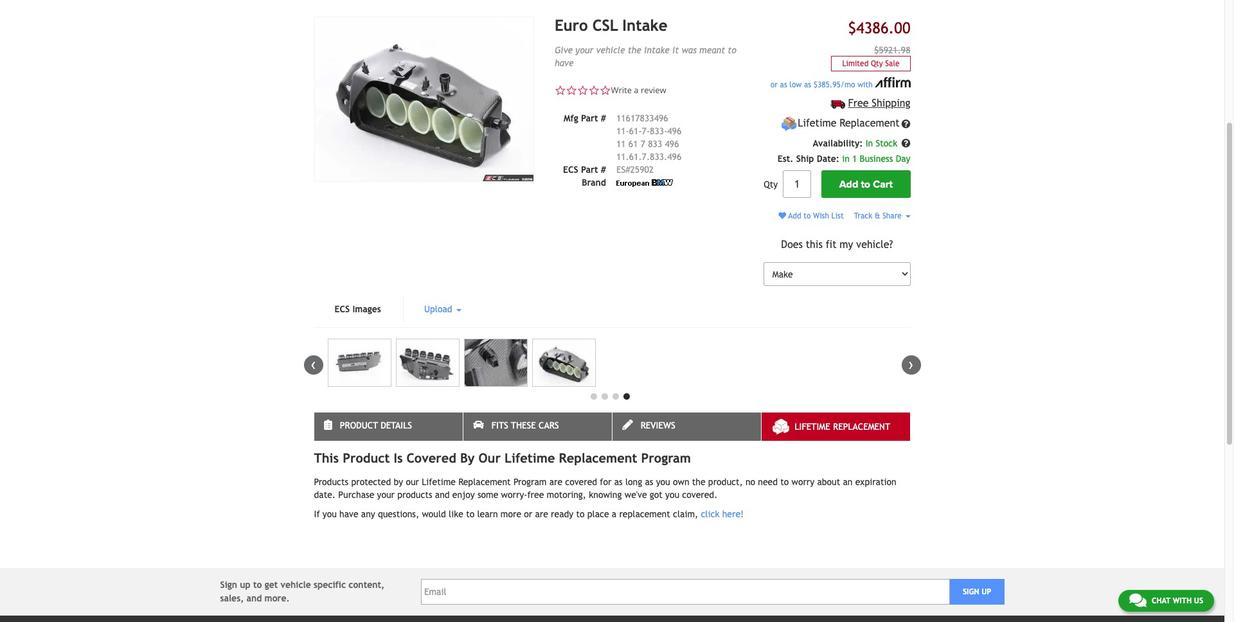 Task type: locate. For each thing, give the bounding box(es) containing it.
0 horizontal spatial and
[[247, 594, 262, 604]]

1 vertical spatial qty
[[764, 179, 778, 190]]

here!
[[723, 510, 744, 520]]

replacement inside the products protected by our lifetime replacement program are covered for as long as you own the product, no need to worry about an expiration date. purchase your products and enjoy some worry-free motoring, knowing we've got you covered.
[[459, 477, 511, 488]]

sign up
[[963, 588, 992, 597]]

the inside the products protected by our lifetime replacement program are covered for as long as you own the product, no need to worry about an expiration date. purchase your products and enjoy some worry-free motoring, knowing we've got you covered.
[[693, 477, 706, 488]]

1 horizontal spatial program
[[642, 451, 691, 466]]

sign up button
[[950, 580, 1005, 605]]

1 horizontal spatial your
[[576, 45, 594, 56]]

product left details
[[340, 421, 378, 431]]

1 vertical spatial part
[[581, 165, 598, 175]]

to right need
[[781, 477, 789, 488]]

Email email field
[[421, 580, 950, 605]]

mfg part #
[[564, 113, 606, 123]]

content,
[[349, 580, 385, 591]]

0 vertical spatial have
[[555, 58, 574, 68]]

add
[[840, 178, 859, 191], [789, 212, 802, 221]]

to right meant
[[728, 45, 737, 56]]

this
[[314, 451, 339, 466]]

wish
[[814, 212, 830, 221]]

part right mfg
[[581, 113, 598, 123]]

0 horizontal spatial program
[[514, 477, 547, 488]]

1 vertical spatial with
[[1173, 597, 1192, 606]]

replacement up an
[[834, 422, 891, 432]]

ecs inside 11617833496 11-61-7-833-496 11 61 7 833 496 11.61.7.833.496 ecs part #
[[563, 165, 579, 175]]

1 horizontal spatial vehicle
[[597, 45, 625, 56]]

lifetime replacement up availability: in stock on the top
[[798, 117, 900, 130]]

up inside sign up to get vehicle specific content, sales, and more.
[[240, 580, 251, 591]]

1 horizontal spatial up
[[982, 588, 992, 597]]

track & share
[[855, 212, 905, 221]]

1 horizontal spatial and
[[435, 490, 450, 501]]

385.95
[[818, 81, 841, 90]]

1 vertical spatial or
[[524, 510, 533, 520]]

does this fit my vehicle?
[[782, 238, 894, 251]]

upload button
[[404, 297, 482, 322]]

are down free
[[535, 510, 549, 520]]

by
[[394, 477, 403, 488]]

part inside 11617833496 11-61-7-833-496 11 61 7 833 496 11.61.7.833.496 ecs part #
[[581, 165, 598, 175]]

0 horizontal spatial up
[[240, 580, 251, 591]]

0 vertical spatial and
[[435, 490, 450, 501]]

have left any
[[340, 510, 359, 520]]

your down by
[[377, 490, 395, 501]]

0 vertical spatial or
[[771, 81, 778, 90]]

1 vertical spatial product
[[343, 451, 390, 466]]

up for sign up
[[982, 588, 992, 597]]

euro csl intake
[[555, 16, 668, 34]]

it
[[673, 45, 679, 56]]

1 vertical spatial #
[[601, 165, 606, 175]]

1 horizontal spatial add
[[840, 178, 859, 191]]

0 horizontal spatial are
[[535, 510, 549, 520]]

1 vertical spatial are
[[535, 510, 549, 520]]

the up covered.
[[693, 477, 706, 488]]

0 vertical spatial add
[[840, 178, 859, 191]]

0 horizontal spatial add
[[789, 212, 802, 221]]

and inside sign up to get vehicle specific content, sales, and more.
[[247, 594, 262, 604]]

vehicle down euro csl intake
[[597, 45, 625, 56]]

or left low
[[771, 81, 778, 90]]

your right "give"
[[576, 45, 594, 56]]

0 vertical spatial qty
[[871, 59, 884, 68]]

2 part from the top
[[581, 165, 598, 175]]

# up brand
[[601, 165, 606, 175]]

0 horizontal spatial your
[[377, 490, 395, 501]]

a right place
[[612, 510, 617, 520]]

ecs left images
[[335, 304, 350, 315]]

1 horizontal spatial ecs
[[563, 165, 579, 175]]

availability:
[[813, 139, 863, 149]]

sign inside sign up to get vehicle specific content, sales, and more.
[[220, 580, 237, 591]]

protected
[[351, 477, 391, 488]]

0 vertical spatial ecs
[[563, 165, 579, 175]]

1 vertical spatial have
[[340, 510, 359, 520]]

up
[[240, 580, 251, 591], [982, 588, 992, 597]]

part up brand
[[581, 165, 598, 175]]

lifetime down fits these cars link
[[505, 451, 555, 466]]

as up 'got'
[[645, 477, 654, 488]]

0 vertical spatial with
[[858, 81, 873, 90]]

add inside add to cart button
[[840, 178, 859, 191]]

the inside give your vehicle the intake it was meant to have
[[628, 45, 642, 56]]

program up own
[[642, 451, 691, 466]]

and up 'would' on the bottom left of page
[[435, 490, 450, 501]]

sign inside "button"
[[963, 588, 980, 597]]

1 vertical spatial vehicle
[[281, 580, 311, 591]]

to left get
[[253, 580, 262, 591]]

replacement up in
[[840, 117, 900, 130]]

empty star image
[[555, 85, 566, 96], [566, 85, 577, 96], [589, 85, 600, 96], [600, 85, 611, 96]]

replacement inside lifetime replacement link
[[834, 422, 891, 432]]

the
[[628, 45, 642, 56], [693, 477, 706, 488]]

with right /mo
[[858, 81, 873, 90]]

1 horizontal spatial with
[[1173, 597, 1192, 606]]

1 horizontal spatial sign
[[963, 588, 980, 597]]

to right like
[[466, 510, 475, 520]]

1 vertical spatial and
[[247, 594, 262, 604]]

worry
[[792, 477, 815, 488]]

product details link
[[314, 413, 463, 441]]

# right mfg
[[601, 113, 606, 123]]

0 horizontal spatial vehicle
[[281, 580, 311, 591]]

the left intake
[[628, 45, 642, 56]]

None text field
[[783, 171, 812, 198]]

chat with us link
[[1119, 590, 1215, 612]]

you right if
[[323, 510, 337, 520]]

0 vertical spatial lifetime replacement
[[798, 117, 900, 130]]

0 horizontal spatial the
[[628, 45, 642, 56]]

more
[[501, 510, 522, 520]]

program
[[642, 451, 691, 466], [514, 477, 547, 488]]

0 horizontal spatial have
[[340, 510, 359, 520]]

program up free
[[514, 477, 547, 488]]

with
[[858, 81, 873, 90], [1173, 597, 1192, 606]]

comments image
[[1130, 593, 1147, 608]]

0 horizontal spatial sign
[[220, 580, 237, 591]]

your inside give your vehicle the intake it was meant to have
[[576, 45, 594, 56]]

empty star image left write
[[589, 85, 600, 96]]

0 horizontal spatial a
[[612, 510, 617, 520]]

csl
[[593, 16, 618, 34]]

0 vertical spatial you
[[656, 477, 671, 488]]

vehicle up more.
[[281, 580, 311, 591]]

lifetime replacement
[[798, 117, 900, 130], [795, 422, 891, 432]]

1
[[853, 154, 858, 164]]

if you have any questions, would like to learn more or are ready to place a replacement claim, click here!
[[314, 510, 744, 520]]

vehicle
[[597, 45, 625, 56], [281, 580, 311, 591]]

1 horizontal spatial or
[[771, 81, 778, 90]]

like
[[449, 510, 464, 520]]

vehicle?
[[857, 238, 894, 251]]

as
[[781, 81, 788, 90], [804, 81, 812, 90], [615, 477, 623, 488], [645, 477, 654, 488]]

empty star image up mfg
[[566, 85, 577, 96]]

lifetime replacement link
[[762, 413, 910, 441]]

track
[[855, 212, 873, 221]]

or right the more
[[524, 510, 533, 520]]

or inside or as low as $/mo with 
			 - affirm financing (opens in modal) "element"
[[771, 81, 778, 90]]

7-
[[642, 126, 650, 136]]

1 vertical spatial program
[[514, 477, 547, 488]]

61-
[[629, 126, 642, 136]]

add for add to cart
[[840, 178, 859, 191]]

in
[[866, 139, 874, 149]]

mfg
[[564, 113, 579, 123]]

give
[[555, 45, 573, 56]]

review
[[641, 85, 667, 96]]

our
[[406, 477, 419, 488]]

any
[[361, 510, 375, 520]]

1 # from the top
[[601, 113, 606, 123]]

sign
[[220, 580, 237, 591], [963, 588, 980, 597]]

replacement up some
[[459, 477, 511, 488]]

motoring,
[[547, 490, 587, 501]]

this product is lifetime replacement eligible image
[[781, 116, 797, 132]]

product up protected
[[343, 451, 390, 466]]

up inside "button"
[[982, 588, 992, 597]]

as left low
[[781, 81, 788, 90]]

meant
[[700, 45, 726, 56]]

add right the heart image
[[789, 212, 802, 221]]

&
[[875, 212, 881, 221]]

are up motoring,
[[550, 477, 563, 488]]

empty star image left empty star icon
[[555, 85, 566, 96]]

write
[[611, 85, 632, 96]]

to left cart
[[861, 178, 871, 191]]

0 vertical spatial your
[[576, 45, 594, 56]]

1 vertical spatial add
[[789, 212, 802, 221]]

and right sales,
[[247, 594, 262, 604]]

0 horizontal spatial ecs
[[335, 304, 350, 315]]

was
[[682, 45, 697, 56]]

0 vertical spatial product
[[340, 421, 378, 431]]

or as low as $/mo with 
			 - affirm financing (opens in modal) element
[[764, 77, 911, 91]]

to
[[728, 45, 737, 56], [861, 178, 871, 191], [804, 212, 811, 221], [781, 477, 789, 488], [466, 510, 475, 520], [577, 510, 585, 520], [253, 580, 262, 591]]

es# 25902 brand
[[582, 165, 654, 188]]

product
[[340, 421, 378, 431], [343, 451, 390, 466]]

0 horizontal spatial qty
[[764, 179, 778, 190]]

0 vertical spatial the
[[628, 45, 642, 56]]

images
[[353, 304, 381, 315]]

own
[[673, 477, 690, 488]]

list
[[832, 212, 844, 221]]

lifetime inside the products protected by our lifetime replacement program are covered for as long as you own the product, no need to worry about an expiration date. purchase your products and enjoy some worry-free motoring, knowing we've got you covered.
[[422, 477, 456, 488]]

get
[[265, 580, 278, 591]]

these
[[511, 421, 536, 431]]

1 vertical spatial you
[[666, 490, 680, 501]]

with left the us
[[1173, 597, 1192, 606]]

sign for sign up
[[963, 588, 980, 597]]

free
[[849, 97, 869, 109]]

lifetime up worry
[[795, 422, 831, 432]]

1 vertical spatial ecs
[[335, 304, 350, 315]]

part
[[581, 113, 598, 123], [581, 165, 598, 175]]

to inside button
[[861, 178, 871, 191]]

0 horizontal spatial or
[[524, 510, 533, 520]]

fit
[[826, 238, 837, 251]]

an
[[843, 477, 853, 488]]

1 horizontal spatial have
[[555, 58, 574, 68]]

qty
[[871, 59, 884, 68], [764, 179, 778, 190]]

1 vertical spatial your
[[377, 490, 395, 501]]

free shipping image
[[831, 100, 846, 109]]

a right write
[[634, 85, 639, 96]]

this product is covered by our lifetime replacement program
[[314, 451, 691, 466]]

0 vertical spatial are
[[550, 477, 563, 488]]

knowing
[[589, 490, 622, 501]]

lifetime down covered
[[422, 477, 456, 488]]

1 vertical spatial the
[[693, 477, 706, 488]]

add down in
[[840, 178, 859, 191]]

qty left sale
[[871, 59, 884, 68]]

0 vertical spatial #
[[601, 113, 606, 123]]

is
[[394, 451, 403, 466]]

ecs left es# 25902 brand at the top of page
[[563, 165, 579, 175]]

lifetime replacement up an
[[795, 422, 891, 432]]

$5921.98
[[875, 45, 911, 55]]

reviews
[[641, 421, 676, 431]]

2 # from the top
[[601, 165, 606, 175]]

1 horizontal spatial are
[[550, 477, 563, 488]]

qty down est.
[[764, 179, 778, 190]]

empty star image right empty star icon
[[600, 85, 611, 96]]

write a review link
[[611, 85, 667, 96]]

track & share button
[[855, 212, 911, 221]]

0 vertical spatial program
[[642, 451, 691, 466]]

a
[[634, 85, 639, 96], [612, 510, 617, 520]]

you up 'got'
[[656, 477, 671, 488]]

you down own
[[666, 490, 680, 501]]

questions,
[[378, 510, 419, 520]]

0 vertical spatial part
[[581, 113, 598, 123]]

would
[[422, 510, 446, 520]]

1 horizontal spatial the
[[693, 477, 706, 488]]

3 empty star image from the left
[[589, 85, 600, 96]]

have down "give"
[[555, 58, 574, 68]]

0 vertical spatial a
[[634, 85, 639, 96]]

1 horizontal spatial qty
[[871, 59, 884, 68]]

euro
[[555, 16, 588, 34]]

low
[[790, 81, 802, 90]]

es#25902 - 11617833496 - euro csl intake - give your vehicle the intake it was meant to have - genuine european bmw - bmw image
[[314, 17, 534, 182], [328, 339, 392, 387], [396, 339, 460, 387], [464, 339, 528, 387], [532, 339, 596, 387]]

have inside give your vehicle the intake it was meant to have
[[555, 58, 574, 68]]

to left place
[[577, 510, 585, 520]]

0 vertical spatial vehicle
[[597, 45, 625, 56]]

#
[[601, 113, 606, 123], [601, 165, 606, 175]]

0 horizontal spatial with
[[858, 81, 873, 90]]

ecs images
[[335, 304, 381, 315]]

replacement
[[840, 117, 900, 130], [834, 422, 891, 432], [559, 451, 638, 466], [459, 477, 511, 488]]



Task type: describe. For each thing, give the bounding box(es) containing it.
11 61 7 833 496
[[617, 139, 680, 149]]

your inside the products protected by our lifetime replacement program are covered for as long as you own the product, no need to worry about an expiration date. purchase your products and enjoy some worry-free motoring, knowing we've got you covered.
[[377, 490, 395, 501]]

2 empty star image from the left
[[566, 85, 577, 96]]

business
[[860, 154, 894, 164]]

ship
[[797, 154, 815, 164]]

‹ link
[[304, 356, 323, 375]]

es#
[[617, 165, 631, 175]]

long
[[626, 477, 643, 488]]

4386.00
[[857, 19, 911, 37]]

genuine european bmw image
[[617, 180, 673, 187]]

1 vertical spatial lifetime replacement
[[795, 422, 891, 432]]

got
[[650, 490, 663, 501]]

sales,
[[220, 594, 244, 604]]

reviews link
[[613, 413, 761, 441]]

vehicle inside give your vehicle the intake it was meant to have
[[597, 45, 625, 56]]

1 horizontal spatial a
[[634, 85, 639, 96]]

this
[[806, 238, 823, 251]]

empty star image
[[577, 85, 589, 96]]

program inside the products protected by our lifetime replacement program are covered for as long as you own the product, no need to worry about an expiration date. purchase your products and enjoy some worry-free motoring, knowing we've got you covered.
[[514, 477, 547, 488]]

1 part from the top
[[581, 113, 598, 123]]

cars
[[539, 421, 559, 431]]

about
[[818, 477, 841, 488]]

to left wish on the top right of page
[[804, 212, 811, 221]]

2 vertical spatial you
[[323, 510, 337, 520]]

share
[[883, 212, 902, 221]]

# inside 11617833496 11-61-7-833-496 11 61 7 833 496 11.61.7.833.496 ecs part #
[[601, 165, 606, 175]]

give your vehicle the intake it was meant to have
[[555, 45, 737, 68]]

and inside the products protected by our lifetime replacement program are covered for as long as you own the product, no need to worry about an expiration date. purchase your products and enjoy some worry-free motoring, knowing we've got you covered.
[[435, 490, 450, 501]]

free shipping
[[849, 97, 911, 109]]

25902
[[631, 165, 654, 175]]

as right for
[[615, 477, 623, 488]]

fits these cars
[[492, 421, 559, 431]]

click here! link
[[701, 510, 744, 520]]

to inside the products protected by our lifetime replacement program are covered for as long as you own the product, no need to worry about an expiration date. purchase your products and enjoy some worry-free motoring, knowing we've got you covered.
[[781, 477, 789, 488]]

add for add to wish list
[[789, 212, 802, 221]]

click
[[701, 510, 720, 520]]

our
[[479, 451, 501, 466]]

products
[[314, 477, 349, 488]]

to inside give your vehicle the intake it was meant to have
[[728, 45, 737, 56]]

sign for sign up to get vehicle specific content, sales, and more.
[[220, 580, 237, 591]]

claim,
[[673, 510, 699, 520]]

are inside the products protected by our lifetime replacement program are covered for as long as you own the product, no need to worry about an expiration date. purchase your products and enjoy some worry-free motoring, knowing we've got you covered.
[[550, 477, 563, 488]]

question circle image
[[902, 139, 911, 148]]

as left $
[[804, 81, 812, 90]]

upload
[[424, 304, 455, 315]]

sign up to get vehicle specific content, sales, and more.
[[220, 580, 385, 604]]

brand
[[582, 177, 606, 188]]

1 empty star image from the left
[[555, 85, 566, 96]]

$
[[814, 81, 818, 90]]

chat
[[1152, 597, 1171, 606]]

us
[[1195, 597, 1204, 606]]

if
[[314, 510, 320, 520]]

intake
[[644, 45, 670, 56]]

qty inside $5921.98 limited qty sale
[[871, 59, 884, 68]]

ecs inside ecs images link
[[335, 304, 350, 315]]

learn
[[477, 510, 498, 520]]

day
[[896, 154, 911, 164]]

add to wish list
[[787, 212, 844, 221]]

write a review
[[611, 85, 667, 96]]

or as low as $ 385.95 /mo with
[[771, 81, 876, 90]]

lifetime down 'free shipping' image
[[798, 117, 837, 130]]

by
[[460, 451, 475, 466]]

replacement up for
[[559, 451, 638, 466]]

est.
[[778, 154, 794, 164]]

cart
[[873, 178, 893, 191]]

11-
[[617, 126, 629, 136]]

free
[[528, 490, 544, 501]]

4 empty star image from the left
[[600, 85, 611, 96]]

to inside sign up to get vehicle specific content, sales, and more.
[[253, 580, 262, 591]]

product details
[[340, 421, 412, 431]]

›
[[909, 356, 914, 373]]

in
[[843, 154, 850, 164]]

1 vertical spatial a
[[612, 510, 617, 520]]

‹
[[311, 356, 316, 373]]

limited
[[843, 59, 869, 68]]

fits
[[492, 421, 509, 431]]

up for sign up to get vehicle specific content, sales, and more.
[[240, 580, 251, 591]]

add to cart
[[840, 178, 893, 191]]

add to cart button
[[822, 171, 911, 198]]

question circle image
[[902, 120, 911, 129]]

ecs images link
[[314, 297, 402, 322]]

496
[[668, 126, 682, 136]]

need
[[758, 477, 778, 488]]

intake
[[623, 16, 668, 34]]

11617833496
[[617, 113, 669, 123]]

date.
[[314, 490, 336, 501]]

place
[[588, 510, 609, 520]]

vehicle inside sign up to get vehicle specific content, sales, and more.
[[281, 580, 311, 591]]

my
[[840, 238, 854, 251]]

$5921.98 limited qty sale
[[843, 45, 911, 68]]

11617833496 11-61-7-833-496 11 61 7 833 496 11.61.7.833.496 ecs part #
[[563, 113, 682, 175]]

worry-
[[501, 490, 528, 501]]

does
[[782, 238, 803, 251]]

specific
[[314, 580, 346, 591]]

replacement
[[620, 510, 671, 520]]

with inside "element"
[[858, 81, 873, 90]]

product,
[[709, 477, 743, 488]]

stock
[[876, 139, 898, 149]]

we've
[[625, 490, 647, 501]]

heart image
[[779, 212, 787, 220]]

est. ship date: in 1 business day
[[778, 154, 911, 164]]

date:
[[817, 154, 840, 164]]

covered.
[[683, 490, 718, 501]]



Task type: vqa. For each thing, say whether or not it's contained in the screenshot.
JECTRON
no



